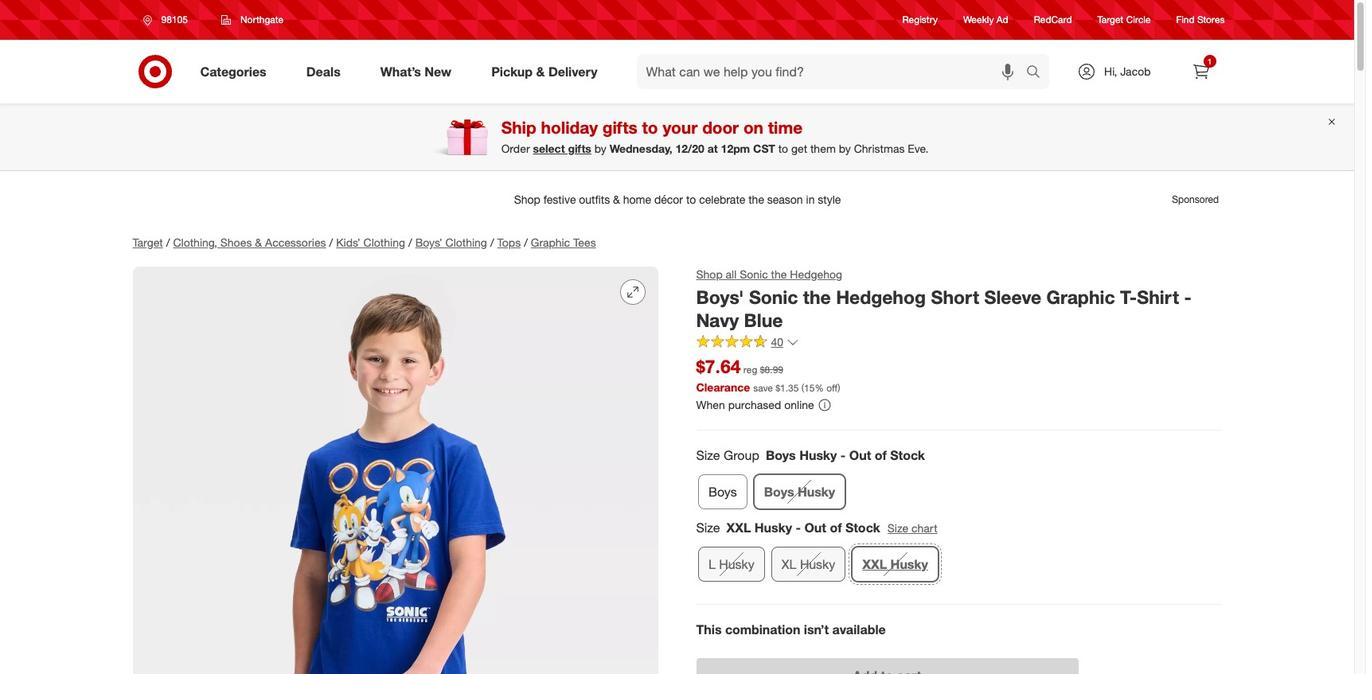 Task type: locate. For each thing, give the bounding box(es) containing it.
0 horizontal spatial gifts
[[568, 142, 592, 155]]

xl husky
[[781, 557, 835, 573]]

1 group from the top
[[695, 447, 1222, 516]]

- right shirt
[[1184, 286, 1192, 308]]

/ left tops link
[[490, 236, 494, 249]]

1 link
[[1184, 54, 1219, 89]]

the
[[771, 268, 787, 281], [803, 286, 831, 308]]

boys' clothing link
[[415, 236, 487, 249]]

xxl up l husky
[[727, 520, 751, 536]]

0 horizontal spatial graphic
[[531, 236, 570, 249]]

1 horizontal spatial graphic
[[1047, 286, 1115, 308]]

accessories
[[265, 236, 326, 249]]

l husky link
[[698, 547, 765, 582]]

target
[[1098, 14, 1124, 26], [133, 236, 163, 249]]

group
[[724, 448, 760, 464]]

hi,
[[1104, 65, 1117, 78]]

find
[[1177, 14, 1195, 26]]

& right pickup
[[536, 63, 545, 79]]

target / clothing, shoes & accessories / kids' clothing / boys' clothing / tops / graphic tees
[[133, 236, 596, 249]]

/ right target link
[[166, 236, 170, 249]]

christmas
[[854, 142, 905, 155]]

0 vertical spatial -
[[1184, 286, 1192, 308]]

1 vertical spatial stock
[[846, 520, 881, 536]]

gifts
[[603, 117, 638, 138], [568, 142, 592, 155]]

0 vertical spatial group
[[695, 447, 1222, 516]]

1 vertical spatial -
[[841, 448, 846, 464]]

0 horizontal spatial target
[[133, 236, 163, 249]]

1 horizontal spatial out
[[849, 448, 871, 464]]

clothing right "kids'"
[[364, 236, 405, 249]]

12/20
[[676, 142, 705, 155]]

of
[[875, 448, 887, 464], [830, 520, 842, 536]]

xxl
[[727, 520, 751, 536], [862, 557, 887, 573]]

husky up size xxl husky - out of stock size chart at bottom right
[[798, 484, 835, 500]]

sonic
[[740, 268, 768, 281], [749, 286, 798, 308]]

sonic up blue
[[749, 286, 798, 308]]

out
[[849, 448, 871, 464], [805, 520, 827, 536]]

graphic left t-
[[1047, 286, 1115, 308]]

1
[[1208, 57, 1212, 66]]

boys down size group boys husky - out of stock on the bottom right
[[764, 484, 794, 500]]

l husky
[[708, 557, 754, 573]]

1 horizontal spatial clothing
[[446, 236, 487, 249]]

clearance
[[696, 381, 750, 394]]

1 horizontal spatial to
[[778, 142, 788, 155]]

size left "group"
[[696, 448, 720, 464]]

0 vertical spatial target
[[1098, 14, 1124, 26]]

size chart button
[[887, 520, 939, 537]]

0 vertical spatial xxl
[[727, 520, 751, 536]]

when
[[696, 398, 725, 412]]

sonic right all
[[740, 268, 768, 281]]

northgate
[[240, 14, 284, 25]]

1 vertical spatial the
[[803, 286, 831, 308]]

clothing right boys'
[[446, 236, 487, 249]]

jacob
[[1121, 65, 1151, 78]]

online
[[785, 398, 814, 412]]

cst
[[753, 142, 775, 155]]

1 horizontal spatial stock
[[890, 448, 925, 464]]

0 horizontal spatial by
[[595, 142, 607, 155]]

$8.99
[[760, 364, 784, 376]]

kids'
[[336, 236, 360, 249]]

registry link
[[903, 13, 938, 27]]

husky for xl husky
[[800, 557, 835, 573]]

size group boys husky - out of stock
[[696, 448, 925, 464]]

size xxl husky - out of stock size chart
[[696, 520, 938, 536]]

0 horizontal spatial the
[[771, 268, 787, 281]]

0 horizontal spatial stock
[[846, 520, 881, 536]]

by
[[595, 142, 607, 155], [839, 142, 851, 155]]

shirt
[[1137, 286, 1179, 308]]

1 vertical spatial group
[[695, 519, 1222, 588]]

1 vertical spatial target
[[133, 236, 163, 249]]

pickup & delivery link
[[478, 54, 618, 89]]

0 horizontal spatial xxl
[[727, 520, 751, 536]]

boys husky
[[764, 484, 835, 500]]

xxl right xl husky
[[862, 557, 887, 573]]

size up l
[[696, 520, 720, 536]]

0 horizontal spatial of
[[830, 520, 842, 536]]

by right them
[[839, 142, 851, 155]]

target left clothing, at top left
[[133, 236, 163, 249]]

tops link
[[497, 236, 521, 249]]

pickup
[[491, 63, 533, 79]]

xl husky link
[[771, 547, 846, 582]]

advertisement region
[[120, 181, 1235, 219]]

husky right l
[[719, 557, 754, 573]]

/ left "kids'"
[[329, 236, 333, 249]]

1 vertical spatial of
[[830, 520, 842, 536]]

available
[[833, 622, 886, 638]]

categories link
[[187, 54, 286, 89]]

0 vertical spatial stock
[[890, 448, 925, 464]]

tees
[[573, 236, 596, 249]]

0 vertical spatial &
[[536, 63, 545, 79]]

-
[[1184, 286, 1192, 308], [841, 448, 846, 464], [796, 520, 801, 536]]

what's new
[[380, 63, 452, 79]]

/ right tops on the top left of the page
[[524, 236, 528, 249]]

group containing size
[[695, 519, 1222, 588]]

size left chart
[[888, 522, 909, 535]]

husky right xl at the bottom of page
[[800, 557, 835, 573]]

redcard
[[1034, 14, 1072, 26]]

group
[[695, 447, 1222, 516], [695, 519, 1222, 588]]

15
[[804, 382, 815, 394]]

to up wednesday,
[[642, 117, 658, 138]]

husky for boys husky
[[798, 484, 835, 500]]

- up boys husky link
[[841, 448, 846, 464]]

order
[[501, 142, 530, 155]]

boys for boys husky
[[764, 484, 794, 500]]

on
[[744, 117, 764, 138]]

at
[[708, 142, 718, 155]]

0 horizontal spatial clothing
[[364, 236, 405, 249]]

/ left boys'
[[408, 236, 412, 249]]

husky for l husky
[[719, 557, 754, 573]]

size for size xxl husky - out of stock size chart
[[696, 520, 720, 536]]

1 vertical spatial xxl
[[862, 557, 887, 573]]

stock up the size chart button
[[890, 448, 925, 464]]

get
[[791, 142, 807, 155]]

deals link
[[293, 54, 361, 89]]

ad
[[997, 14, 1009, 26]]

graphic left "tees"
[[531, 236, 570, 249]]

boys down "group"
[[708, 484, 737, 500]]

size inside size xxl husky - out of stock size chart
[[888, 522, 909, 535]]

hedgehog
[[790, 268, 843, 281], [836, 286, 926, 308]]

deals
[[306, 63, 341, 79]]

2 horizontal spatial -
[[1184, 286, 1192, 308]]

gifts down holiday
[[568, 142, 592, 155]]

to left get
[[778, 142, 788, 155]]

1 horizontal spatial by
[[839, 142, 851, 155]]

husky up boys husky in the bottom right of the page
[[800, 448, 837, 464]]

2 clothing from the left
[[446, 236, 487, 249]]

pickup & delivery
[[491, 63, 598, 79]]

stock up xxl husky link
[[846, 520, 881, 536]]

0 vertical spatial out
[[849, 448, 871, 464]]

1 by from the left
[[595, 142, 607, 155]]

0 horizontal spatial to
[[642, 117, 658, 138]]

husky down the size chart button
[[890, 557, 928, 573]]

1 vertical spatial graphic
[[1047, 286, 1115, 308]]

0 horizontal spatial &
[[255, 236, 262, 249]]

& right shoes
[[255, 236, 262, 249]]

blue
[[744, 309, 783, 331]]

0 vertical spatial to
[[642, 117, 658, 138]]

0 horizontal spatial -
[[796, 520, 801, 536]]

off
[[827, 382, 838, 394]]

&
[[536, 63, 545, 79], [255, 236, 262, 249]]

- down boys husky in the bottom right of the page
[[796, 520, 801, 536]]

1 horizontal spatial -
[[841, 448, 846, 464]]

2 group from the top
[[695, 519, 1222, 588]]

husky
[[800, 448, 837, 464], [798, 484, 835, 500], [755, 520, 792, 536], [719, 557, 754, 573], [800, 557, 835, 573], [890, 557, 928, 573]]

1 vertical spatial out
[[805, 520, 827, 536]]

1 horizontal spatial of
[[875, 448, 887, 464]]

by down holiday
[[595, 142, 607, 155]]

boys for boys link
[[708, 484, 737, 500]]

gifts up wednesday,
[[603, 117, 638, 138]]

1 horizontal spatial gifts
[[603, 117, 638, 138]]

what's
[[380, 63, 421, 79]]

1 horizontal spatial target
[[1098, 14, 1124, 26]]

0 vertical spatial of
[[875, 448, 887, 464]]

target for target / clothing, shoes & accessories / kids' clothing / boys' clothing / tops / graphic tees
[[133, 236, 163, 249]]

t-
[[1120, 286, 1137, 308]]

0 vertical spatial the
[[771, 268, 787, 281]]

)
[[838, 382, 841, 394]]

target left circle
[[1098, 14, 1124, 26]]

short
[[931, 286, 980, 308]]

0 vertical spatial sonic
[[740, 268, 768, 281]]



Task type: vqa. For each thing, say whether or not it's contained in the screenshot.
with inside the Enter Your Phone Number On The Keypad At Checkout Or Self-Checkout Screen Scan Your Target Circle Barcode, Which You'Ll Find In Your Wallet In The Target App Or Target.Com/Circle/Dashboard . Enter Receipt Numbers Within 7 Days From Eligible In-Store Purchases At Target.Com/Circle/Dashboard Or With The Scan Function In The Target App
no



Task type: describe. For each thing, give the bounding box(es) containing it.
5 / from the left
[[524, 236, 528, 249]]

husky for xxl husky
[[890, 557, 928, 573]]

target link
[[133, 236, 163, 249]]

door
[[702, 117, 739, 138]]

registry
[[903, 14, 938, 26]]

98105
[[161, 14, 188, 25]]

navy
[[696, 309, 739, 331]]

shoes
[[220, 236, 252, 249]]

new
[[425, 63, 452, 79]]

boys husky link
[[754, 475, 845, 510]]

find stores link
[[1177, 13, 1225, 27]]

1 vertical spatial to
[[778, 142, 788, 155]]

0 vertical spatial graphic
[[531, 236, 570, 249]]

weekly ad link
[[964, 13, 1009, 27]]

98105 button
[[133, 6, 205, 34]]

target circle
[[1098, 14, 1151, 26]]

1 / from the left
[[166, 236, 170, 249]]

shop all sonic the hedgehog boys' sonic the hedgehog short sleeve graphic t-shirt - navy blue
[[696, 268, 1192, 331]]

select
[[533, 142, 565, 155]]

2 vertical spatial -
[[796, 520, 801, 536]]

boys'
[[415, 236, 442, 249]]

weekly
[[964, 14, 994, 26]]

4 / from the left
[[490, 236, 494, 249]]

0 vertical spatial gifts
[[603, 117, 638, 138]]

1 horizontal spatial xxl
[[862, 557, 887, 573]]

graphic tees link
[[531, 236, 596, 249]]

ship
[[501, 117, 537, 138]]

1 clothing from the left
[[364, 236, 405, 249]]

time
[[768, 117, 803, 138]]

- inside shop all sonic the hedgehog boys' sonic the hedgehog short sleeve graphic t-shirt - navy blue
[[1184, 286, 1192, 308]]

what's new link
[[367, 54, 472, 89]]

$7.64
[[696, 356, 741, 378]]

reg
[[744, 364, 758, 376]]

xxl husky link
[[852, 547, 938, 582]]

size for size group boys husky - out of stock
[[696, 448, 720, 464]]

purchased
[[728, 398, 781, 412]]

stores
[[1198, 14, 1225, 26]]

2 by from the left
[[839, 142, 851, 155]]

1 vertical spatial gifts
[[568, 142, 592, 155]]

$
[[776, 382, 780, 394]]

0 vertical spatial hedgehog
[[790, 268, 843, 281]]

40
[[771, 336, 784, 349]]

holiday
[[541, 117, 598, 138]]

categories
[[200, 63, 267, 79]]

chart
[[912, 522, 938, 535]]

shop
[[696, 268, 723, 281]]

redcard link
[[1034, 13, 1072, 27]]

hi, jacob
[[1104, 65, 1151, 78]]

3 / from the left
[[408, 236, 412, 249]]

search
[[1019, 65, 1058, 81]]

save
[[754, 382, 773, 394]]

0 horizontal spatial out
[[805, 520, 827, 536]]

all
[[726, 268, 737, 281]]

sleeve
[[985, 286, 1042, 308]]

1 vertical spatial sonic
[[749, 286, 798, 308]]

clothing,
[[173, 236, 217, 249]]

eve.
[[908, 142, 929, 155]]

1 vertical spatial hedgehog
[[836, 286, 926, 308]]

northgate button
[[211, 6, 294, 34]]

target circle link
[[1098, 13, 1151, 27]]

boys right "group"
[[766, 448, 796, 464]]

12pm
[[721, 142, 750, 155]]

isn't
[[804, 622, 829, 638]]

kids' clothing link
[[336, 236, 405, 249]]

clothing, shoes & accessories link
[[173, 236, 326, 249]]

boys link
[[698, 475, 747, 510]]

target for target circle
[[1098, 14, 1124, 26]]

find stores
[[1177, 14, 1225, 26]]

xxl husky
[[862, 557, 928, 573]]

2 / from the left
[[329, 236, 333, 249]]

40 link
[[696, 335, 800, 353]]

tops
[[497, 236, 521, 249]]

1 horizontal spatial &
[[536, 63, 545, 79]]

What can we help you find? suggestions appear below search field
[[637, 54, 1030, 89]]

1 vertical spatial &
[[255, 236, 262, 249]]

xl
[[781, 557, 796, 573]]

ship holiday gifts to your door on time order select gifts by wednesday, 12/20 at 12pm cst to get them by christmas eve.
[[501, 117, 929, 155]]

l
[[708, 557, 715, 573]]

search button
[[1019, 54, 1058, 92]]

combination
[[725, 622, 801, 638]]

your
[[663, 117, 698, 138]]

when purchased online
[[696, 398, 814, 412]]

weekly ad
[[964, 14, 1009, 26]]

delivery
[[549, 63, 598, 79]]

boys' sonic the hedgehog short sleeve graphic t-shirt - navy blue, 1 of 4 image
[[133, 267, 658, 674]]

them
[[811, 142, 836, 155]]

circle
[[1127, 14, 1151, 26]]

$7.64 reg $8.99 clearance save $ 1.35 ( 15 % off )
[[696, 356, 841, 394]]

husky up xl at the bottom of page
[[755, 520, 792, 536]]

group containing size group
[[695, 447, 1222, 516]]

1 horizontal spatial the
[[803, 286, 831, 308]]

this
[[696, 622, 722, 638]]

%
[[815, 382, 824, 394]]

graphic inside shop all sonic the hedgehog boys' sonic the hedgehog short sleeve graphic t-shirt - navy blue
[[1047, 286, 1115, 308]]

this combination isn't available
[[696, 622, 886, 638]]

boys'
[[696, 286, 744, 308]]

(
[[802, 382, 804, 394]]



